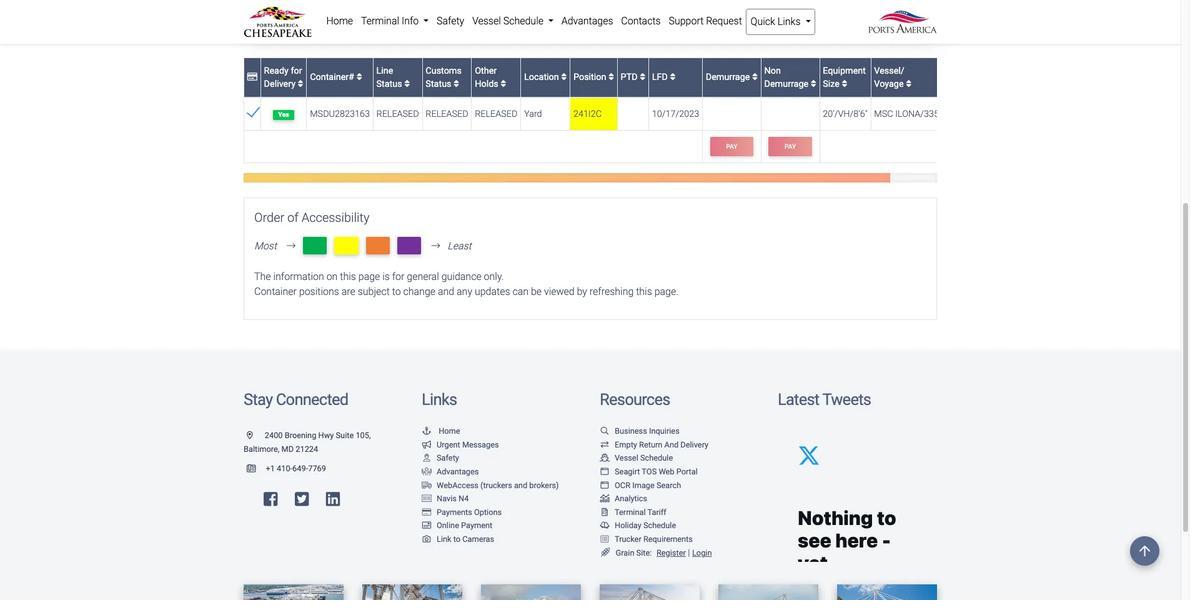 Task type: vqa. For each thing, say whether or not it's contained in the screenshot.
'Schedule' in the The "Vessel Schedule" link
yes



Task type: describe. For each thing, give the bounding box(es) containing it.
the information on this page is for general guidance only. container positions are subject to change and any updates can be viewed by refreshing this page.
[[254, 271, 679, 298]]

terminal tariff link
[[600, 507, 667, 517]]

2 released from the left
[[426, 109, 469, 119]]

least
[[448, 240, 472, 252]]

0 vertical spatial this
[[340, 271, 356, 283]]

lfd link
[[652, 72, 676, 83]]

urgent messages link
[[422, 440, 499, 449]]

3 released from the left
[[475, 109, 518, 119]]

for inside ready for delivery
[[291, 65, 302, 76]]

general
[[407, 271, 439, 283]]

empty return and delivery
[[615, 440, 709, 449]]

seagirt tos web portal link
[[600, 467, 698, 476]]

container#
[[310, 72, 357, 83]]

tweets
[[823, 390, 871, 409]]

trucker requirements
[[615, 534, 693, 544]]

most
[[254, 240, 277, 252]]

demurrage link
[[706, 72, 758, 83]]

sort image inside demurrage link
[[753, 73, 758, 82]]

4 mt from the left
[[402, 238, 417, 253]]

seagirt tos web portal
[[615, 467, 698, 476]]

info
[[402, 15, 419, 27]]

location link
[[524, 72, 567, 83]]

ocr image search
[[615, 480, 681, 490]]

camera image
[[422, 536, 432, 544]]

ocr
[[615, 480, 631, 490]]

to inside 'the information on this page is for general guidance only. container positions are subject to change and any updates can be viewed by refreshing this page.'
[[392, 286, 401, 298]]

sort image left customs status
[[405, 79, 410, 88]]

be
[[531, 286, 542, 298]]

241i2c
[[574, 109, 602, 119]]

links inside "link"
[[778, 16, 801, 28]]

sort image inside location link
[[561, 73, 567, 82]]

request
[[706, 15, 742, 27]]

voyage
[[875, 79, 904, 89]]

payments options link
[[422, 507, 502, 517]]

non demurrage
[[765, 65, 811, 89]]

go to top image
[[1131, 536, 1160, 566]]

credit card image
[[422, 509, 432, 517]]

stay connected
[[244, 390, 348, 409]]

1 mt from the left
[[308, 238, 322, 253]]

tos
[[642, 467, 657, 476]]

vessel/ voyage
[[875, 65, 906, 89]]

safety link for terminal info link
[[433, 9, 469, 34]]

payments options
[[437, 507, 502, 517]]

trucker
[[615, 534, 642, 544]]

seagirt
[[615, 467, 640, 476]]

page
[[359, 271, 380, 283]]

demurrage inside "non demurrage"
[[765, 79, 809, 89]]

terminal for terminal tariff
[[615, 507, 646, 517]]

list alt image
[[600, 536, 610, 544]]

|
[[688, 547, 690, 558]]

terminal for terminal info
[[361, 15, 399, 27]]

vessel/
[[875, 65, 905, 76]]

register
[[657, 548, 686, 557]]

sort image for status
[[454, 79, 459, 88]]

position link
[[574, 72, 614, 83]]

0 horizontal spatial home
[[327, 15, 353, 27]]

schedule for bottom vessel schedule 'link'
[[641, 453, 673, 463]]

credit card image
[[247, 73, 258, 82]]

sort image right holds
[[501, 79, 506, 88]]

resources
[[600, 390, 670, 409]]

register link
[[654, 548, 686, 557]]

business inquiries
[[615, 426, 680, 436]]

2 safety from the top
[[437, 453, 459, 463]]

can
[[513, 286, 529, 298]]

contacts
[[621, 15, 661, 27]]

trucker requirements link
[[600, 534, 693, 544]]

md
[[282, 444, 294, 454]]

2400 broening hwy suite 105, baltimore, md 21224 link
[[244, 431, 371, 454]]

urgent messages
[[437, 440, 499, 449]]

webaccess (truckers and brokers)
[[437, 480, 559, 490]]

0 horizontal spatial demurrage
[[706, 72, 753, 83]]

container storage image
[[422, 495, 432, 503]]

status for customs
[[426, 79, 452, 89]]

payment
[[461, 521, 493, 530]]

410-
[[277, 464, 293, 473]]

ilona/335r
[[896, 109, 945, 119]]

ship image
[[600, 455, 610, 463]]

line status
[[377, 65, 405, 89]]

20'/vh/8'6"
[[823, 109, 868, 119]]

site:
[[637, 548, 652, 557]]

grain
[[616, 548, 635, 557]]

refreshing
[[590, 286, 634, 298]]

portal
[[677, 467, 698, 476]]

ptd link
[[621, 72, 646, 83]]

search
[[657, 480, 681, 490]]

browser image
[[600, 482, 610, 490]]

msdu2823163
[[310, 109, 370, 119]]

browser image
[[600, 468, 610, 476]]

bells image
[[600, 522, 610, 530]]

1 horizontal spatial delivery
[[681, 440, 709, 449]]

1 horizontal spatial vessel schedule
[[615, 453, 673, 463]]

sort image for size
[[842, 79, 848, 88]]

hand receiving image
[[422, 468, 432, 476]]

and inside 'the information on this page is for general guidance only. container positions are subject to change and any updates can be viewed by refreshing this page.'
[[438, 286, 455, 298]]

1 released from the left
[[377, 109, 419, 119]]

holiday schedule
[[615, 521, 676, 530]]

accessibility
[[302, 210, 370, 225]]

and
[[665, 440, 679, 449]]

return
[[639, 440, 663, 449]]

+1 410-649-7769
[[266, 464, 326, 473]]

subject
[[358, 286, 390, 298]]

home link for terminal info link
[[323, 9, 357, 34]]

0 vertical spatial vessel schedule link
[[469, 9, 558, 34]]

1 horizontal spatial home
[[439, 426, 460, 436]]

schedule inside 'link'
[[504, 15, 544, 27]]

file invoice image
[[600, 509, 610, 517]]



Task type: locate. For each thing, give the bounding box(es) containing it.
broening
[[285, 431, 317, 440]]

vessel schedule up "other"
[[473, 15, 546, 27]]

0 vertical spatial for
[[291, 65, 302, 76]]

1 vertical spatial and
[[514, 480, 528, 490]]

home up the urgent
[[439, 426, 460, 436]]

this
[[340, 271, 356, 283], [636, 286, 652, 298]]

terminal left info
[[361, 15, 399, 27]]

and
[[438, 286, 455, 298], [514, 480, 528, 490]]

status down the customs
[[426, 79, 452, 89]]

the
[[254, 271, 271, 283]]

terminal down analytics at the right of the page
[[615, 507, 646, 517]]

advantages link
[[558, 9, 617, 34], [422, 467, 479, 476]]

sort image left line
[[357, 73, 362, 82]]

sort image inside lfd link
[[670, 73, 676, 82]]

vessel up "other"
[[473, 15, 501, 27]]

yard
[[524, 109, 542, 119]]

safety down the urgent
[[437, 453, 459, 463]]

vessel schedule
[[473, 15, 546, 27], [615, 453, 673, 463]]

sort image left non
[[753, 73, 758, 82]]

of
[[288, 210, 299, 225]]

0 vertical spatial schedule
[[504, 15, 544, 27]]

0 vertical spatial to
[[392, 286, 401, 298]]

released down holds
[[475, 109, 518, 119]]

change
[[403, 286, 436, 298]]

holds
[[475, 79, 499, 89]]

delivery
[[264, 79, 296, 89], [681, 440, 709, 449]]

1 horizontal spatial status
[[426, 79, 452, 89]]

21224
[[296, 444, 318, 454]]

exchange image
[[600, 441, 610, 449]]

image
[[633, 480, 655, 490]]

support request
[[669, 15, 742, 27]]

and left any
[[438, 286, 455, 298]]

yes
[[278, 111, 289, 119]]

any
[[457, 286, 473, 298]]

0 vertical spatial advantages link
[[558, 9, 617, 34]]

line
[[377, 65, 393, 76]]

payments
[[437, 507, 472, 517]]

to right 'subject'
[[392, 286, 401, 298]]

sort image left lfd
[[640, 73, 646, 82]]

0 horizontal spatial and
[[438, 286, 455, 298]]

1 vertical spatial advantages
[[437, 467, 479, 476]]

2 mt from the left
[[339, 238, 354, 253]]

safety right info
[[437, 15, 465, 27]]

viewed
[[544, 286, 575, 298]]

stay
[[244, 390, 273, 409]]

links right quick
[[778, 16, 801, 28]]

sort image for voyage
[[906, 79, 912, 88]]

truck container image
[[422, 482, 432, 490]]

0 vertical spatial terminal
[[361, 15, 399, 27]]

credit card front image
[[422, 522, 432, 530]]

0 vertical spatial vessel schedule
[[473, 15, 546, 27]]

analytics link
[[600, 494, 648, 503]]

equipment
[[823, 65, 866, 76]]

sort image left size
[[811, 79, 817, 88]]

options
[[474, 507, 502, 517]]

mt up the is
[[371, 238, 385, 253]]

terminal info
[[361, 15, 421, 27]]

2400 broening hwy suite 105, baltimore, md 21224
[[244, 431, 371, 454]]

analytics
[[615, 494, 648, 503]]

sort image
[[561, 73, 567, 82], [609, 73, 614, 82], [640, 73, 646, 82], [753, 73, 758, 82], [298, 79, 303, 88], [405, 79, 410, 88], [501, 79, 506, 88], [811, 79, 817, 88]]

advantages link left the contacts
[[558, 9, 617, 34]]

navis
[[437, 494, 457, 503]]

0 vertical spatial links
[[778, 16, 801, 28]]

home left terminal info at the top
[[327, 15, 353, 27]]

0 horizontal spatial vessel
[[473, 15, 501, 27]]

order
[[254, 210, 285, 225]]

advantages left the contacts
[[562, 15, 613, 27]]

delivery down ready
[[264, 79, 296, 89]]

only.
[[484, 271, 504, 283]]

0 vertical spatial home link
[[323, 9, 357, 34]]

0 horizontal spatial advantages link
[[422, 467, 479, 476]]

quick links
[[751, 16, 803, 28]]

map marker alt image
[[247, 432, 263, 440]]

1 vertical spatial for
[[392, 271, 405, 283]]

1 horizontal spatial vessel
[[615, 453, 639, 463]]

demurrage down non
[[765, 79, 809, 89]]

1 vertical spatial vessel schedule
[[615, 453, 673, 463]]

analytics image
[[600, 495, 610, 503]]

7769
[[308, 464, 326, 473]]

status down line
[[377, 79, 402, 89]]

container# link
[[310, 72, 362, 83]]

holiday schedule link
[[600, 521, 676, 530]]

information
[[273, 271, 324, 283]]

non
[[765, 65, 781, 76]]

vessel schedule up seagirt tos web portal "link"
[[615, 453, 673, 463]]

sort image
[[357, 73, 362, 82], [670, 73, 676, 82], [454, 79, 459, 88], [842, 79, 848, 88], [906, 79, 912, 88]]

1 vertical spatial safety
[[437, 453, 459, 463]]

safety link for 'urgent messages' link
[[422, 453, 459, 463]]

released down customs status
[[426, 109, 469, 119]]

sort image left position
[[561, 73, 567, 82]]

0 vertical spatial home
[[327, 15, 353, 27]]

+1
[[266, 464, 275, 473]]

this up are
[[340, 271, 356, 283]]

link to cameras
[[437, 534, 495, 544]]

safety link right info
[[433, 9, 469, 34]]

0 horizontal spatial this
[[340, 271, 356, 283]]

safety link down the urgent
[[422, 453, 459, 463]]

0 horizontal spatial advantages
[[437, 467, 479, 476]]

schedule up seagirt tos web portal at right
[[641, 453, 673, 463]]

2400
[[265, 431, 283, 440]]

0 horizontal spatial home link
[[323, 9, 357, 34]]

schedule
[[504, 15, 544, 27], [641, 453, 673, 463], [644, 521, 676, 530]]

position
[[574, 72, 609, 83]]

safety link
[[433, 9, 469, 34], [422, 453, 459, 463]]

sort image inside position 'link'
[[609, 73, 614, 82]]

status for line
[[377, 79, 402, 89]]

1 vertical spatial links
[[422, 390, 457, 409]]

online
[[437, 521, 459, 530]]

to right link
[[454, 534, 461, 544]]

0 vertical spatial and
[[438, 286, 455, 298]]

3 mt from the left
[[371, 238, 385, 253]]

twitter square image
[[295, 491, 309, 507]]

demurrage left non
[[706, 72, 753, 83]]

customs
[[426, 65, 462, 76]]

1 vertical spatial this
[[636, 286, 652, 298]]

1 vertical spatial terminal
[[615, 507, 646, 517]]

0 horizontal spatial terminal
[[361, 15, 399, 27]]

quick
[[751, 16, 776, 28]]

status inside customs status
[[426, 79, 452, 89]]

empty
[[615, 440, 637, 449]]

urgent
[[437, 440, 460, 449]]

1 horizontal spatial to
[[454, 534, 461, 544]]

online payment link
[[422, 521, 493, 530]]

1 horizontal spatial demurrage
[[765, 79, 809, 89]]

0 horizontal spatial delivery
[[264, 79, 296, 89]]

1 horizontal spatial advantages link
[[558, 9, 617, 34]]

1 vertical spatial schedule
[[641, 453, 673, 463]]

2 status from the left
[[426, 79, 452, 89]]

2 vertical spatial schedule
[[644, 521, 676, 530]]

1 vertical spatial vessel
[[615, 453, 639, 463]]

0 horizontal spatial links
[[422, 390, 457, 409]]

ready
[[264, 65, 289, 76]]

other
[[475, 65, 497, 76]]

0 vertical spatial safety link
[[433, 9, 469, 34]]

home link for 'urgent messages' link
[[422, 426, 460, 436]]

released down the line status
[[377, 109, 419, 119]]

1 horizontal spatial home link
[[422, 426, 460, 436]]

msc
[[875, 109, 894, 119]]

for right the is
[[392, 271, 405, 283]]

terminal tariff
[[615, 507, 667, 517]]

1 horizontal spatial this
[[636, 286, 652, 298]]

schedule up location
[[504, 15, 544, 27]]

status inside the line status
[[377, 79, 402, 89]]

link
[[437, 534, 452, 544]]

phone office image
[[247, 465, 266, 473]]

for inside 'the information on this page is for general guidance only. container positions are subject to change and any updates can be viewed by refreshing this page.'
[[392, 271, 405, 283]]

cameras
[[463, 534, 495, 544]]

vessel schedule link up "other"
[[469, 9, 558, 34]]

0 horizontal spatial status
[[377, 79, 402, 89]]

sort image inside ptd link
[[640, 73, 646, 82]]

link to cameras link
[[422, 534, 495, 544]]

(truckers
[[481, 480, 512, 490]]

1 horizontal spatial links
[[778, 16, 801, 28]]

1 horizontal spatial vessel schedule link
[[600, 453, 673, 463]]

0 vertical spatial advantages
[[562, 15, 613, 27]]

quick links link
[[746, 9, 816, 35]]

search image
[[600, 428, 610, 436]]

1 vertical spatial safety link
[[422, 453, 459, 463]]

0 vertical spatial safety
[[437, 15, 465, 27]]

0 vertical spatial vessel
[[473, 15, 501, 27]]

online payment
[[437, 521, 493, 530]]

0 horizontal spatial released
[[377, 109, 419, 119]]

mt left long arrow right icon
[[402, 238, 417, 253]]

1 horizontal spatial and
[[514, 480, 528, 490]]

connected
[[276, 390, 348, 409]]

and left brokers)
[[514, 480, 528, 490]]

suite
[[336, 431, 354, 440]]

size
[[823, 79, 840, 89]]

safety
[[437, 15, 465, 27], [437, 453, 459, 463]]

schedule for "holiday schedule" link
[[644, 521, 676, 530]]

1 horizontal spatial for
[[392, 271, 405, 283]]

on
[[327, 271, 338, 283]]

user hard hat image
[[422, 455, 432, 463]]

vessel schedule link up seagirt
[[600, 453, 673, 463]]

sort image left ptd
[[609, 73, 614, 82]]

are
[[342, 286, 356, 298]]

is
[[383, 271, 390, 283]]

1 vertical spatial home
[[439, 426, 460, 436]]

links
[[778, 16, 801, 28], [422, 390, 457, 409]]

requirements
[[644, 534, 693, 544]]

1 vertical spatial delivery
[[681, 440, 709, 449]]

inquiries
[[649, 426, 680, 436]]

mt right long arrow right image
[[308, 238, 322, 253]]

sort image right voyage at the top right of the page
[[906, 79, 912, 88]]

1 horizontal spatial advantages
[[562, 15, 613, 27]]

0 vertical spatial delivery
[[264, 79, 296, 89]]

brokers)
[[530, 480, 559, 490]]

sort image left container# at top
[[298, 79, 303, 88]]

sort image down equipment at right
[[842, 79, 848, 88]]

support
[[669, 15, 704, 27]]

mt down accessibility
[[339, 238, 354, 253]]

order of accessibility
[[254, 210, 370, 225]]

home link left terminal info at the top
[[323, 9, 357, 34]]

facebook square image
[[264, 491, 278, 507]]

+1 410-649-7769 link
[[244, 464, 326, 473]]

for right ready
[[291, 65, 302, 76]]

web
[[659, 467, 675, 476]]

sort image up the 10/17/2023
[[670, 73, 676, 82]]

terminal info link
[[357, 9, 433, 34]]

0 horizontal spatial vessel schedule link
[[469, 9, 558, 34]]

sort image inside container# link
[[357, 73, 362, 82]]

baltimore,
[[244, 444, 280, 454]]

schedule down tariff
[[644, 521, 676, 530]]

delivery inside ready for delivery
[[264, 79, 296, 89]]

sort image down the customs
[[454, 79, 459, 88]]

advantages up webaccess
[[437, 467, 479, 476]]

support request link
[[665, 9, 746, 34]]

webaccess
[[437, 480, 479, 490]]

0 horizontal spatial to
[[392, 286, 401, 298]]

0 horizontal spatial for
[[291, 65, 302, 76]]

this left page.
[[636, 286, 652, 298]]

vessel down empty
[[615, 453, 639, 463]]

1 status from the left
[[377, 79, 402, 89]]

wheat image
[[600, 548, 611, 557]]

0 horizontal spatial vessel schedule
[[473, 15, 546, 27]]

business inquiries link
[[600, 426, 680, 436]]

bullhorn image
[[422, 441, 432, 449]]

1 vertical spatial home link
[[422, 426, 460, 436]]

1 vertical spatial advantages link
[[422, 467, 479, 476]]

1 horizontal spatial terminal
[[615, 507, 646, 517]]

long arrow right image
[[427, 241, 445, 251]]

links up anchor icon in the left of the page
[[422, 390, 457, 409]]

to
[[392, 286, 401, 298], [454, 534, 461, 544]]

1 vertical spatial vessel schedule link
[[600, 453, 673, 463]]

1 safety from the top
[[437, 15, 465, 27]]

anchor image
[[422, 428, 432, 436]]

delivery right "and"
[[681, 440, 709, 449]]

home link up the urgent
[[422, 426, 460, 436]]

2 horizontal spatial released
[[475, 109, 518, 119]]

long arrow right image
[[282, 241, 301, 251]]

1 vertical spatial to
[[454, 534, 461, 544]]

updates
[[475, 286, 510, 298]]

10/17/2023
[[652, 109, 700, 119]]

vessel inside 'link'
[[473, 15, 501, 27]]

login link
[[693, 548, 712, 557]]

1 horizontal spatial released
[[426, 109, 469, 119]]

linkedin image
[[326, 491, 340, 507]]

advantages link up webaccess
[[422, 467, 479, 476]]

msc ilona/335r
[[875, 109, 945, 119]]



